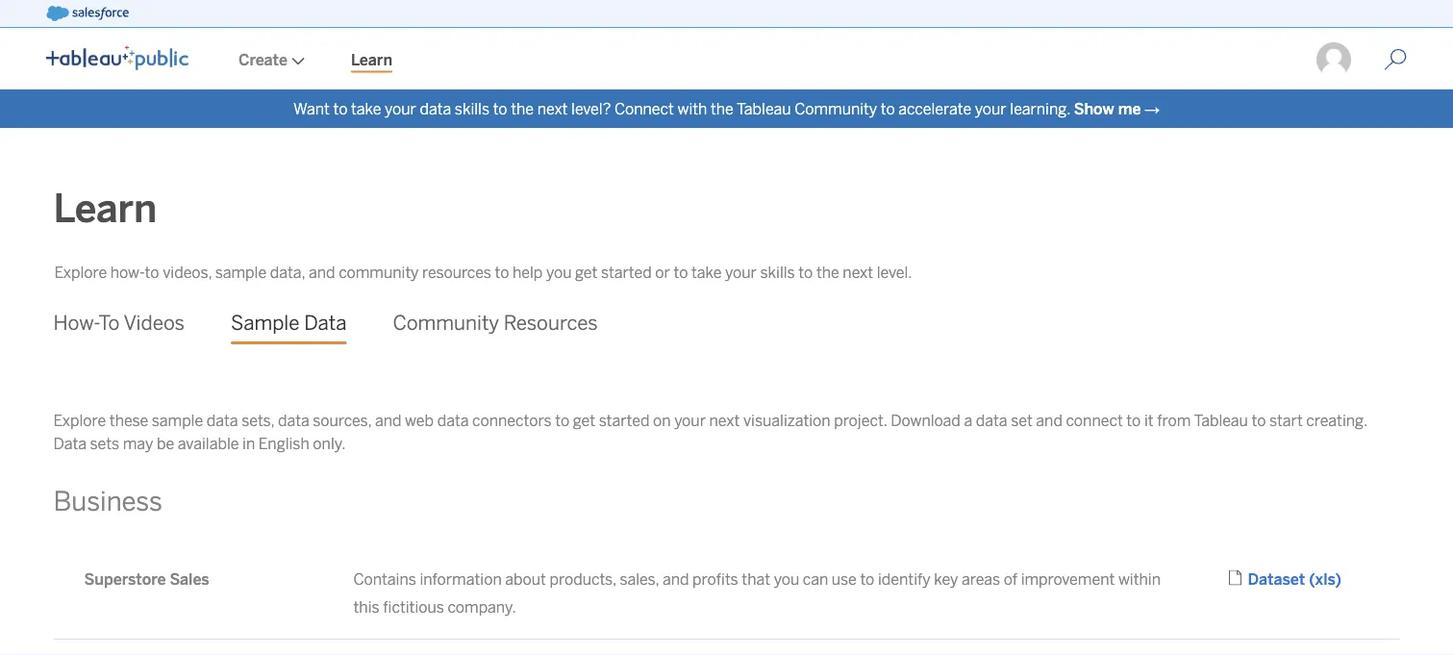 Task type: locate. For each thing, give the bounding box(es) containing it.
visualization
[[744, 411, 831, 429]]

0 horizontal spatial tableau
[[737, 100, 791, 118]]

project.
[[834, 411, 888, 429]]

started
[[601, 263, 652, 281], [599, 411, 650, 429]]

profits
[[693, 570, 739, 589]]

0 vertical spatial tableau
[[737, 100, 791, 118]]

only.
[[313, 434, 346, 453]]

1 horizontal spatial next
[[710, 411, 740, 429]]

1 vertical spatial community
[[393, 311, 499, 335]]

to
[[333, 100, 348, 118], [493, 100, 508, 118], [881, 100, 895, 118], [145, 263, 159, 281], [495, 263, 509, 281], [674, 263, 688, 281], [799, 263, 813, 281], [555, 411, 570, 429], [1127, 411, 1141, 429], [1252, 411, 1267, 429], [861, 570, 875, 589]]

fictitious
[[383, 598, 444, 616]]

next inside explore these sample data sets, data sources, and web data connectors to get started on your next visualization project. download a data set and connect to it from tableau to start creating. data sets may be available in english only.
[[710, 411, 740, 429]]

level?
[[572, 100, 611, 118]]

tableau
[[737, 100, 791, 118], [1194, 411, 1249, 429]]

to left accelerate at the top of page
[[881, 100, 895, 118]]

to right use
[[861, 570, 875, 589]]

and left web
[[375, 411, 402, 429]]

want to take your data skills to the next level? connect with the tableau community to accelerate your learning. show me →
[[293, 100, 1160, 118]]

data
[[304, 311, 347, 335], [53, 434, 87, 453]]

0 vertical spatial you
[[546, 263, 572, 281]]

available
[[178, 434, 239, 453]]

1 vertical spatial started
[[599, 411, 650, 429]]

1 vertical spatial get
[[573, 411, 596, 429]]

tableau right with
[[737, 100, 791, 118]]

community
[[795, 100, 878, 118], [393, 311, 499, 335]]

contains information about products, sales, and profits that you can use to identify key areas of improvement within this fictitious company.
[[354, 570, 1161, 616]]

0 horizontal spatial data
[[53, 434, 87, 453]]

your left learning.
[[975, 100, 1007, 118]]

the
[[511, 100, 534, 118], [711, 100, 734, 118], [817, 263, 840, 281]]

and
[[309, 263, 335, 281], [375, 411, 402, 429], [1037, 411, 1063, 429], [663, 570, 689, 589]]

learn
[[351, 51, 393, 69], [53, 186, 157, 232]]

1 vertical spatial explore
[[53, 411, 106, 429]]

0 horizontal spatial learn
[[53, 186, 157, 232]]

take
[[351, 100, 381, 118], [692, 263, 722, 281]]

videos,
[[163, 263, 212, 281]]

2 horizontal spatial next
[[843, 263, 874, 281]]

0 vertical spatial explore
[[54, 263, 107, 281]]

your
[[385, 100, 416, 118], [975, 100, 1007, 118], [726, 263, 757, 281], [675, 411, 706, 429]]

0 horizontal spatial next
[[538, 100, 568, 118]]

1 horizontal spatial tableau
[[1194, 411, 1249, 429]]

to left start
[[1252, 411, 1267, 429]]

get
[[575, 263, 598, 281], [573, 411, 596, 429]]

explore
[[54, 263, 107, 281], [53, 411, 106, 429]]

get right help
[[575, 263, 598, 281]]

take right or
[[692, 263, 722, 281]]

within
[[1119, 570, 1161, 589]]

1 vertical spatial tableau
[[1194, 411, 1249, 429]]

1 vertical spatial take
[[692, 263, 722, 281]]

to
[[99, 311, 120, 335]]

you
[[546, 263, 572, 281], [774, 570, 800, 589]]

started left or
[[601, 263, 652, 281]]

1 vertical spatial sample
[[152, 411, 203, 429]]

1 horizontal spatial learn
[[351, 51, 393, 69]]

learn link
[[328, 30, 416, 89]]

get right 'connectors'
[[573, 411, 596, 429]]

(
[[1310, 570, 1316, 589]]

take down learn 'link'
[[351, 100, 381, 118]]

resources
[[504, 311, 598, 335]]

me
[[1119, 100, 1142, 118]]

contains
[[354, 570, 416, 589]]

to left help
[[495, 263, 509, 281]]

key
[[935, 570, 959, 589]]

started inside explore these sample data sets, data sources, and web data connectors to get started on your next visualization project. download a data set and connect to it from tableau to start creating. data sets may be available in english only.
[[599, 411, 650, 429]]

information
[[420, 570, 502, 589]]

that
[[742, 570, 771, 589]]

1 horizontal spatial community
[[795, 100, 878, 118]]

to right 'connectors'
[[555, 411, 570, 429]]

you left can
[[774, 570, 800, 589]]

sample
[[215, 263, 267, 281], [152, 411, 203, 429]]

tableau right from
[[1194, 411, 1249, 429]]

the left level.
[[817, 263, 840, 281]]

sets,
[[242, 411, 275, 429]]

explore left the how-
[[54, 263, 107, 281]]

0 horizontal spatial the
[[511, 100, 534, 118]]

skills
[[455, 100, 490, 118], [761, 263, 795, 281]]

explore inside explore these sample data sets, data sources, and web data connectors to get started on your next visualization project. download a data set and connect to it from tableau to start creating. data sets may be available in english only.
[[53, 411, 106, 429]]

0 vertical spatial skills
[[455, 100, 490, 118]]

explore for explore these sample data sets, data sources, and web data connectors to get started on your next visualization project. download a data set and connect to it from tableau to start creating. data sets may be available in english only.
[[53, 411, 106, 429]]

1 vertical spatial learn
[[53, 186, 157, 232]]

get for you
[[575, 263, 598, 281]]

sample data link
[[231, 297, 347, 350]]

0 horizontal spatial you
[[546, 263, 572, 281]]

download
[[891, 411, 961, 429]]

accelerate
[[899, 100, 972, 118]]

1 horizontal spatial data
[[304, 311, 347, 335]]

get inside explore these sample data sets, data sources, and web data connectors to get started on your next visualization project. download a data set and connect to it from tableau to start creating. data sets may be available in english only.
[[573, 411, 596, 429]]

→
[[1145, 100, 1160, 118]]

next left level?
[[538, 100, 568, 118]]

these
[[109, 411, 148, 429]]

and right sales,
[[663, 570, 689, 589]]

the left level?
[[511, 100, 534, 118]]

with
[[678, 100, 708, 118]]

started left on
[[599, 411, 650, 429]]

sets
[[90, 434, 119, 453]]

data
[[420, 100, 451, 118], [207, 411, 238, 429], [278, 411, 310, 429], [437, 411, 469, 429], [976, 411, 1008, 429]]

1 horizontal spatial you
[[774, 570, 800, 589]]

next
[[538, 100, 568, 118], [843, 263, 874, 281], [710, 411, 740, 429]]

improvement
[[1021, 570, 1115, 589]]

data left the sets
[[53, 434, 87, 453]]

1 horizontal spatial skills
[[761, 263, 795, 281]]

you right help
[[546, 263, 572, 281]]

about
[[505, 570, 546, 589]]

0 vertical spatial sample
[[215, 263, 267, 281]]

0 vertical spatial get
[[575, 263, 598, 281]]

and right 'set'
[[1037, 411, 1063, 429]]

sample left data,
[[215, 263, 267, 281]]

0 vertical spatial next
[[538, 100, 568, 118]]

connect
[[615, 100, 674, 118]]

or
[[656, 263, 670, 281]]

go to search image
[[1361, 48, 1431, 71]]

sources,
[[313, 411, 372, 429]]

explore how-to videos, sample data, and community resources to help you get started or to take your skills to the next level.
[[54, 263, 913, 281]]

0 horizontal spatial sample
[[152, 411, 203, 429]]

next left level.
[[843, 263, 874, 281]]

next left visualization
[[710, 411, 740, 429]]

data right sample
[[304, 311, 347, 335]]

1 vertical spatial you
[[774, 570, 800, 589]]

and right data,
[[309, 263, 335, 281]]

0 vertical spatial started
[[601, 263, 652, 281]]

your inside explore these sample data sets, data sources, and web data connectors to get started on your next visualization project. download a data set and connect to it from tableau to start creating. data sets may be available in english only.
[[675, 411, 706, 429]]

in
[[243, 434, 255, 453]]

resources
[[422, 263, 491, 281]]

1 vertical spatial data
[[53, 434, 87, 453]]

0 vertical spatial learn
[[351, 51, 393, 69]]

your down learn 'link'
[[385, 100, 416, 118]]

data inside explore these sample data sets, data sources, and web data connectors to get started on your next visualization project. download a data set and connect to it from tableau to start creating. data sets may be available in english only.
[[53, 434, 87, 453]]

your right or
[[726, 263, 757, 281]]

tableau inside explore these sample data sets, data sources, and web data connectors to get started on your next visualization project. download a data set and connect to it from tableau to start creating. data sets may be available in english only.
[[1194, 411, 1249, 429]]

0 vertical spatial data
[[304, 311, 347, 335]]

on
[[653, 411, 671, 429]]

videos
[[124, 311, 185, 335]]

explore up the sets
[[53, 411, 106, 429]]

0 horizontal spatial take
[[351, 100, 381, 118]]

learning.
[[1011, 100, 1071, 118]]

sample up the be on the left of page
[[152, 411, 203, 429]]

you inside contains information about products, sales, and profits that you can use to identify key areas of improvement within this fictitious company.
[[774, 570, 800, 589]]

1 horizontal spatial take
[[692, 263, 722, 281]]

sales,
[[620, 570, 659, 589]]

the right with
[[711, 100, 734, 118]]

can
[[803, 570, 829, 589]]

your right on
[[675, 411, 706, 429]]

explore these sample data sets, data sources, and web data connectors to get started on your next visualization project. download a data set and connect to it from tableau to start creating. data sets may be available in english only.
[[53, 411, 1368, 453]]

learn inside learn 'link'
[[351, 51, 393, 69]]

2 horizontal spatial the
[[817, 263, 840, 281]]

2 vertical spatial next
[[710, 411, 740, 429]]



Task type: describe. For each thing, give the bounding box(es) containing it.
0 horizontal spatial community
[[393, 311, 499, 335]]

1 horizontal spatial sample
[[215, 263, 267, 281]]

creating.
[[1307, 411, 1368, 429]]

started for or
[[601, 263, 652, 281]]

help
[[513, 263, 543, 281]]

start
[[1270, 411, 1303, 429]]

)
[[1336, 570, 1342, 589]]

sample
[[231, 311, 300, 335]]

products,
[[550, 570, 617, 589]]

how-
[[53, 311, 99, 335]]

superstore sales
[[84, 570, 209, 589]]

web
[[405, 411, 434, 429]]

it
[[1145, 411, 1154, 429]]

may
[[123, 434, 153, 453]]

0 vertical spatial take
[[351, 100, 381, 118]]

community resources
[[393, 311, 598, 335]]

level.
[[877, 263, 913, 281]]

company.
[[448, 598, 516, 616]]

0 horizontal spatial skills
[[455, 100, 490, 118]]

dataset ( xls )
[[1248, 570, 1342, 589]]

how-to videos
[[53, 311, 185, 335]]

explore for explore how-to videos, sample data, and community resources to help you get started or to take your skills to the next level.
[[54, 263, 107, 281]]

and inside contains information about products, sales, and profits that you can use to identify key areas of improvement within this fictitious company.
[[663, 570, 689, 589]]

to inside contains information about products, sales, and profits that you can use to identify key areas of improvement within this fictitious company.
[[861, 570, 875, 589]]

a
[[964, 411, 973, 429]]

create
[[239, 51, 288, 69]]

community resources link
[[393, 297, 598, 350]]

set
[[1011, 411, 1033, 429]]

this
[[354, 598, 380, 616]]

to left videos,
[[145, 263, 159, 281]]

xls
[[1316, 570, 1336, 589]]

how-to videos link
[[53, 297, 185, 350]]

use
[[832, 570, 857, 589]]

to right the want
[[333, 100, 348, 118]]

1 vertical spatial skills
[[761, 263, 795, 281]]

to left it
[[1127, 411, 1141, 429]]

be
[[157, 434, 174, 453]]

to left level.
[[799, 263, 813, 281]]

1 horizontal spatial the
[[711, 100, 734, 118]]

connect
[[1067, 411, 1124, 429]]

sample data
[[231, 311, 347, 335]]

identify
[[878, 570, 931, 589]]

started for on
[[599, 411, 650, 429]]

business
[[53, 486, 162, 517]]

sample inside explore these sample data sets, data sources, and web data connectors to get started on your next visualization project. download a data set and connect to it from tableau to start creating. data sets may be available in english only.
[[152, 411, 203, 429]]

how-
[[110, 263, 145, 281]]

to left level?
[[493, 100, 508, 118]]

sales
[[170, 570, 209, 589]]

superstore
[[84, 570, 166, 589]]

data,
[[270, 263, 305, 281]]

from
[[1158, 411, 1191, 429]]

tara.schultz image
[[1315, 40, 1354, 79]]

get for to
[[573, 411, 596, 429]]

of
[[1004, 570, 1018, 589]]

dataset
[[1248, 570, 1306, 589]]

show
[[1074, 100, 1115, 118]]

community
[[339, 263, 419, 281]]

1 vertical spatial next
[[843, 263, 874, 281]]

want
[[293, 100, 330, 118]]

areas
[[962, 570, 1001, 589]]

to right or
[[674, 263, 688, 281]]

connectors
[[472, 411, 552, 429]]

create button
[[216, 30, 328, 89]]

logo image
[[46, 45, 189, 70]]

salesforce logo image
[[46, 6, 129, 21]]

0 vertical spatial community
[[795, 100, 878, 118]]

english
[[259, 434, 310, 453]]

show me link
[[1074, 100, 1142, 118]]



Task type: vqa. For each thing, say whether or not it's contained in the screenshot.
start
yes



